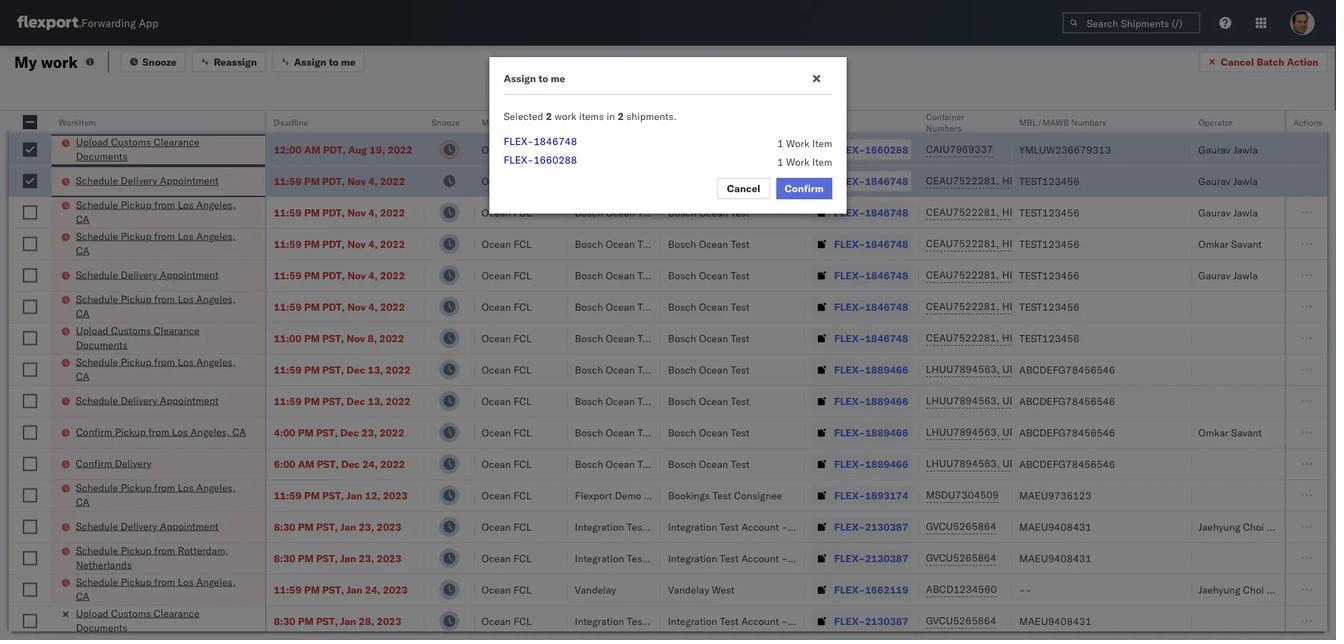 Task type: describe. For each thing, give the bounding box(es) containing it.
me inside assign to me button
[[341, 55, 356, 68]]

cancel for cancel batch action
[[1221, 55, 1255, 68]]

schedule pickup from rotterdam, netherlands link
[[76, 544, 247, 572]]

7 schedule from the top
[[76, 394, 118, 407]]

clearance for 11:00 pm pst, nov 8, 2022
[[154, 324, 200, 337]]

schedule pickup from los angeles, ca for 2nd schedule pickup from los angeles, ca 'link' from the bottom
[[76, 482, 236, 508]]

confirm delivery link
[[76, 456, 152, 471]]

savant for ceau7522281, hlxu6269489, hlxu8034992
[[1232, 238, 1263, 250]]

16 ocean fcl from the top
[[482, 615, 532, 628]]

items
[[579, 110, 604, 123]]

11:59 for 2nd schedule pickup from los angeles, ca 'link' from the bottom
[[274, 489, 302, 502]]

2 lagerfeld from the top
[[812, 552, 855, 565]]

2 11:59 pm pst, dec 13, 2022 from the top
[[274, 395, 411, 408]]

dec up 6:00 am pst, dec 24, 2022 in the left of the page
[[341, 426, 359, 439]]

1 vertical spatial assign to me
[[504, 72, 566, 85]]

3 clearance from the top
[[154, 607, 200, 620]]

flexport for 11:59 pm pst, jan 12, 2023
[[575, 489, 613, 502]]

work for flex-1660288
[[787, 156, 810, 168]]

rotterdam,
[[178, 544, 229, 557]]

gaurav for schedule delivery appointment
[[1199, 175, 1231, 187]]

4 11:59 pm pdt, nov 4, 2022 from the top
[[274, 269, 405, 282]]

los for the confirm pickup from los angeles, ca link
[[172, 426, 188, 438]]

in
[[607, 110, 615, 123]]

1 horizontal spatial to
[[539, 72, 549, 85]]

jaehyung
[[1199, 521, 1241, 533]]

1 11:59 pm pdt, nov 4, 2022 from the top
[[274, 175, 405, 187]]

schedule delivery appointment link for 8:30 pm pst, jan 23, 2023
[[76, 519, 219, 534]]

1662119
[[866, 584, 909, 596]]

workitem
[[59, 117, 96, 128]]

ceau7522281, hlxu6269489, hlxu8034992 for 5th schedule pickup from los angeles, ca 'link' from the bottom of the page
[[927, 237, 1148, 250]]

8,
[[368, 332, 377, 345]]

4 flex-1889466 from the top
[[835, 458, 909, 470]]

item for flex-1846748
[[813, 137, 833, 150]]

3 schedule pickup from los angeles, ca link from the top
[[76, 292, 247, 321]]

ceau7522281, hlxu6269489, hlxu8034992 for 1st schedule delivery appointment 'link'
[[927, 174, 1148, 187]]

2023 for schedule pickup from rotterdam, netherlands link
[[377, 552, 402, 565]]

schedule delivery appointment for 11:59 pm pdt, nov 4, 2022
[[76, 268, 219, 281]]

3 flex-1889466 from the top
[[835, 426, 909, 439]]

3 resize handle column header from the left
[[407, 111, 425, 641]]

4 1889466 from the top
[[866, 458, 909, 470]]

0 horizontal spatial 1660288
[[534, 154, 577, 166]]

19,
[[370, 143, 385, 156]]

11:00 pm pst, nov 8, 2022
[[274, 332, 404, 345]]

ymluw236679313
[[1020, 143, 1112, 156]]

4, for 4th schedule pickup from los angeles, ca 'link' from the bottom of the page
[[369, 301, 378, 313]]

test123456 for 5th schedule pickup from los angeles, ca 'link' from the bottom of the page
[[1020, 238, 1080, 250]]

selected
[[504, 110, 544, 123]]

shipments.
[[627, 110, 677, 123]]

1 11:59 from the top
[[274, 175, 302, 187]]

appointment for 11:59 pm pst, dec 13, 2022
[[160, 394, 219, 407]]

1846748 inside flex-1846748 link
[[534, 135, 577, 148]]

4 hlxu6269489, from the top
[[1003, 269, 1076, 281]]

4 gaurav jawla from the top
[[1199, 269, 1259, 282]]

ceau7522281, hlxu6269489, hlxu8034992 for upload customs clearance documents link corresponding to 11:00 pm pst, nov 8, 2022
[[927, 332, 1148, 344]]

2 13, from the top
[[368, 395, 384, 408]]

reassign button
[[192, 51, 266, 73]]

2 lhuu7894563, from the top
[[927, 395, 1000, 407]]

4 gaurav from the top
[[1199, 269, 1231, 282]]

reassign
[[214, 55, 257, 68]]

action
[[1288, 55, 1319, 68]]

4 test123456 from the top
[[1020, 269, 1080, 282]]

1 8:30 pm pst, jan 23, 2023 from the top
[[274, 521, 402, 533]]

mbl/mawb numbers button
[[1013, 114, 1178, 128]]

origin
[[1298, 521, 1325, 533]]

3 integration test account - karl lagerfeld from the top
[[668, 615, 855, 628]]

1 11:59 pm pst, dec 13, 2022 from the top
[[274, 364, 411, 376]]

netherlands
[[76, 559, 132, 571]]

confirm delivery button
[[76, 456, 152, 472]]

14 ocean fcl from the top
[[482, 552, 532, 565]]

11:59 pm pst, jan 24, 2023
[[274, 584, 408, 596]]

0 horizontal spatial flex-1660288
[[504, 154, 577, 166]]

4 ocean fcl from the top
[[482, 238, 532, 250]]

gaurav jawla for schedule pickup from los angeles, ca
[[1199, 206, 1259, 219]]

bookings
[[668, 489, 710, 502]]

1 abcdefg78456546 from the top
[[1020, 364, 1116, 376]]

client
[[575, 117, 598, 128]]

0 horizontal spatial work
[[41, 52, 78, 71]]

2 lhuu7894563, uetu5238478 from the top
[[927, 395, 1073, 407]]

1 gvcu5265864 from the top
[[927, 520, 997, 533]]

upload customs clearance documents for 11:00
[[76, 324, 200, 351]]

1 schedule delivery appointment link from the top
[[76, 174, 219, 188]]

choi
[[1244, 521, 1265, 533]]

7 resize handle column header from the left
[[788, 111, 805, 641]]

4 ceau7522281, hlxu6269489, hlxu8034992 from the top
[[927, 269, 1148, 281]]

4:00
[[274, 426, 296, 439]]

1 schedule delivery appointment from the top
[[76, 174, 219, 187]]

los for 2nd schedule pickup from los angeles, ca 'link' from the bottom
[[178, 482, 194, 494]]

customs for 12:00
[[111, 136, 151, 148]]

1 fcl from the top
[[514, 143, 532, 156]]

1 schedule delivery appointment button from the top
[[76, 174, 219, 189]]

1 integration from the top
[[668, 521, 718, 533]]

9 ocean fcl from the top
[[482, 395, 532, 408]]

4 schedule pickup from los angeles, ca link from the top
[[76, 355, 247, 384]]

4 abcdefg78456546 from the top
[[1020, 458, 1116, 470]]

schedule delivery appointment link for 11:59 pm pdt, nov 4, 2022
[[76, 268, 219, 282]]

hlxu6269489, for 5th schedule pickup from los angeles, ca 'link' from the bottom of the page
[[1003, 237, 1076, 250]]

flexport demo consignee for flex-1660288
[[575, 143, 692, 156]]

1 lagerfeld from the top
[[812, 521, 855, 533]]

12,
[[365, 489, 381, 502]]

workitem button
[[52, 114, 251, 128]]

13 ocean fcl from the top
[[482, 521, 532, 533]]

5 ocean fcl from the top
[[482, 269, 532, 282]]

upload customs clearance documents for 12:00
[[76, 136, 200, 163]]

pm for schedule pickup from rotterdam, netherlands link
[[298, 552, 314, 565]]

my
[[14, 52, 37, 71]]

assign to me inside button
[[294, 55, 356, 68]]

demo for flex-1660288
[[615, 143, 642, 156]]

2 schedule from the top
[[76, 198, 118, 211]]

1 appointment from the top
[[160, 174, 219, 187]]

actions
[[1294, 117, 1323, 128]]

nov for 6th schedule pickup from los angeles, ca 'link' from the bottom of the page
[[348, 206, 366, 219]]

vandelay west
[[668, 584, 735, 596]]

5 resize handle column header from the left
[[551, 111, 568, 641]]

mode
[[482, 117, 504, 128]]

12 fcl from the top
[[514, 489, 532, 502]]

cancel batch action
[[1221, 55, 1319, 68]]

cancel batch action button
[[1199, 51, 1329, 73]]

ceau7522281, for 6th schedule pickup from los angeles, ca 'link' from the bottom of the page
[[927, 206, 1000, 218]]

my work
[[14, 52, 78, 71]]

3 schedule from the top
[[76, 230, 118, 242]]

4 schedule pickup from los angeles, ca button from the top
[[76, 355, 247, 385]]

9 schedule from the top
[[76, 520, 118, 533]]

angeles, for 5th schedule pickup from los angeles, ca 'link' from the bottom of the page
[[196, 230, 236, 242]]

confirm pickup from los angeles, ca button
[[76, 425, 246, 441]]

pm for 4th schedule pickup from los angeles, ca 'link'
[[304, 364, 320, 376]]

12 resize handle column header from the left
[[1311, 111, 1328, 641]]

jan for 2nd schedule pickup from los angeles, ca 'link' from the bottom
[[347, 489, 363, 502]]

2 schedule pickup from los angeles, ca button from the top
[[76, 229, 247, 259]]

forwarding app link
[[17, 16, 158, 30]]

item for flex-1660288
[[813, 156, 833, 168]]

11 fcl from the top
[[514, 458, 532, 470]]

dec down 11:00 pm pst, nov 8, 2022
[[347, 364, 366, 376]]

3 lhuu7894563, uetu5238478 from the top
[[927, 426, 1073, 439]]

west
[[712, 584, 735, 596]]

5 fcl from the top
[[514, 269, 532, 282]]

pst, down "11:59 pm pst, jan 24, 2023" in the left bottom of the page
[[316, 615, 338, 628]]

hlxu6269489, for upload customs clearance documents link corresponding to 11:00 pm pst, nov 8, 2022
[[1003, 332, 1076, 344]]

pm for 2nd schedule pickup from los angeles, ca 'link' from the bottom
[[304, 489, 320, 502]]

2 flex-2130387 from the top
[[835, 552, 909, 565]]

3 customs from the top
[[111, 607, 151, 620]]

assign to me button
[[272, 51, 365, 73]]

schedule pickup from rotterdam, netherlands
[[76, 544, 229, 571]]

2 flex-1889466 from the top
[[835, 395, 909, 408]]

9 fcl from the top
[[514, 395, 532, 408]]

6:00
[[274, 458, 296, 470]]

pickup for 5th schedule pickup from los angeles, ca 'link' from the bottom of the page
[[121, 230, 152, 242]]

hlxu8034992 for 6th schedule pickup from los angeles, ca 'link' from the bottom of the page
[[1078, 206, 1148, 218]]

28,
[[359, 615, 374, 628]]

3 account from the top
[[742, 615, 780, 628]]

12:00 am pdt, aug 19, 2022
[[274, 143, 413, 156]]

confirm for confirm delivery
[[76, 457, 112, 470]]

schedule pickup from rotterdam, netherlands button
[[76, 544, 247, 574]]

flex-1893174
[[835, 489, 909, 502]]

ca for 2nd schedule pickup from los angeles, ca 'link' from the bottom
[[76, 496, 89, 508]]

schedule pickup from los angeles, ca for 4th schedule pickup from los angeles, ca 'link'
[[76, 356, 236, 382]]

ca for 4th schedule pickup from los angeles, ca 'link' from the bottom of the page
[[76, 307, 89, 320]]

nov for upload customs clearance documents link corresponding to 11:00 pm pst, nov 8, 2022
[[347, 332, 365, 345]]

angeles, for the confirm pickup from los angeles, ca link
[[191, 426, 230, 438]]

1 horizontal spatial me
[[551, 72, 566, 85]]

4:00 pm pst, dec 23, 2022
[[274, 426, 405, 439]]

selected 2 work items in 2 shipments.
[[504, 110, 677, 123]]

ceau7522281, for 4th schedule pickup from los angeles, ca 'link' from the bottom of the page
[[927, 300, 1000, 313]]

7 11:59 from the top
[[274, 395, 302, 408]]

snooze button
[[120, 51, 186, 73]]

appointment for 8:30 pm pst, jan 23, 2023
[[160, 520, 219, 533]]

3 flex-2130387 from the top
[[835, 615, 909, 628]]

msdu7304509
[[927, 489, 999, 502]]

5 schedule pickup from los angeles, ca button from the top
[[76, 481, 247, 511]]

confirm delivery
[[76, 457, 152, 470]]

schedule delivery appointment button for 11:59 pm pst, dec 13, 2022
[[76, 394, 219, 409]]

11:00
[[274, 332, 302, 345]]

schedule delivery appointment for 8:30 pm pst, jan 23, 2023
[[76, 520, 219, 533]]

1 work item for flex-1660288
[[778, 156, 833, 168]]

8 ocean fcl from the top
[[482, 364, 532, 376]]

1 schedule pickup from los angeles, ca link from the top
[[76, 198, 247, 226]]

4, for 5th schedule pickup from los angeles, ca 'link' from the bottom of the page
[[369, 238, 378, 250]]

pst, down 11:59 pm pst, jan 12, 2023
[[316, 521, 338, 533]]

2 2130387 from the top
[[866, 552, 909, 565]]

2 gvcu5265864 from the top
[[927, 552, 997, 564]]

name
[[601, 117, 623, 128]]

abcd1234560
[[927, 583, 997, 596]]

operator
[[1199, 117, 1234, 128]]

mbl/mawb numbers
[[1020, 117, 1107, 128]]

2023 for first schedule pickup from los angeles, ca 'link' from the bottom of the page
[[383, 584, 408, 596]]

1 4, from the top
[[369, 175, 378, 187]]

dec up the '4:00 pm pst, dec 23, 2022' in the bottom of the page
[[347, 395, 366, 408]]

delivery for 8:30 pm pst, jan 23, 2023
[[121, 520, 158, 533]]

pickup for 4th schedule pickup from los angeles, ca 'link' from the bottom of the page
[[121, 293, 152, 305]]

15 fcl from the top
[[514, 584, 532, 596]]

jawla for schedule pickup from los angeles, ca
[[1234, 206, 1259, 219]]

cancel for cancel
[[728, 182, 761, 195]]

2 schedule pickup from los angeles, ca link from the top
[[76, 229, 247, 258]]

client name
[[575, 117, 623, 128]]

6 schedule pickup from los angeles, ca button from the top
[[76, 575, 247, 605]]

ag
[[1328, 521, 1337, 533]]

2 2 from the left
[[618, 110, 624, 123]]

app
[[139, 16, 158, 30]]

1 karl from the top
[[791, 521, 809, 533]]

nov for 5th schedule pickup from los angeles, ca 'link' from the bottom of the page
[[348, 238, 366, 250]]

bookings test consignee
[[668, 489, 782, 502]]

4 uetu5238478 from the top
[[1003, 458, 1073, 470]]

1 lhuu7894563, from the top
[[927, 363, 1000, 376]]

test123456 for 4th schedule pickup from los angeles, ca 'link' from the bottom of the page
[[1020, 301, 1080, 313]]

6 schedule from the top
[[76, 356, 118, 368]]

6:00 am pst, dec 24, 2022
[[274, 458, 405, 470]]

pm for 1st schedule delivery appointment 'link'
[[304, 175, 320, 187]]

12 ocean fcl from the top
[[482, 489, 532, 502]]

2023 down '12,'
[[377, 521, 402, 533]]

ca for 4th schedule pickup from los angeles, ca 'link'
[[76, 370, 89, 382]]

consignee inside button
[[668, 117, 710, 128]]

confirm pickup from los angeles, ca
[[76, 426, 246, 438]]

los for first schedule pickup from los angeles, ca 'link' from the bottom of the page
[[178, 576, 194, 588]]

jan left 28, at the left bottom
[[341, 615, 356, 628]]

angeles, for 2nd schedule pickup from los angeles, ca 'link' from the bottom
[[196, 482, 236, 494]]

6 fcl from the top
[[514, 301, 532, 313]]

jan down 11:59 pm pst, jan 12, 2023
[[341, 521, 356, 533]]

3 schedule pickup from los angeles, ca button from the top
[[76, 292, 247, 322]]

3 maeu9408431 from the top
[[1020, 615, 1092, 628]]

8 schedule from the top
[[76, 482, 118, 494]]

container
[[927, 111, 965, 122]]

10 resize handle column header from the left
[[1175, 111, 1192, 641]]

2 fcl from the top
[[514, 175, 532, 187]]

ca for 5th schedule pickup from los angeles, ca 'link' from the bottom of the page
[[76, 244, 89, 257]]

angeles, for 4th schedule pickup from los angeles, ca 'link' from the bottom of the page
[[196, 293, 236, 305]]

client name button
[[568, 114, 647, 128]]

ceau7522281, hlxu6269489, hlxu8034992 for 6th schedule pickup from los angeles, ca 'link' from the bottom of the page
[[927, 206, 1148, 218]]

2 resize handle column header from the left
[[248, 111, 265, 641]]

am for pst,
[[298, 458, 315, 470]]

pm for upload customs clearance documents link corresponding to 11:00 pm pst, nov 8, 2022
[[304, 332, 320, 345]]

7 fcl from the top
[[514, 332, 532, 345]]

1 horizontal spatial flex-1660288
[[835, 143, 909, 156]]

hlxu8034992 for upload customs clearance documents link corresponding to 11:00 pm pst, nov 8, 2022
[[1078, 332, 1148, 344]]

pickup for 6th schedule pickup from los angeles, ca 'link' from the bottom of the page
[[121, 198, 152, 211]]

11:59 for 5th schedule pickup from los angeles, ca 'link' from the bottom of the page
[[274, 238, 302, 250]]

3 8:30 from the top
[[274, 615, 296, 628]]

los for 5th schedule pickup from los angeles, ca 'link' from the bottom of the page
[[178, 230, 194, 242]]

consignee button
[[661, 114, 790, 128]]

8:30 pm pst, jan 28, 2023
[[274, 615, 402, 628]]

7 ocean fcl from the top
[[482, 332, 532, 345]]

schedule pickup from los angeles, ca for 4th schedule pickup from los angeles, ca 'link' from the bottom of the page
[[76, 293, 236, 320]]

pst, up 6:00 am pst, dec 24, 2022 in the left of the page
[[316, 426, 338, 439]]

vandelay for vandelay
[[575, 584, 616, 596]]



Task type: locate. For each thing, give the bounding box(es) containing it.
schedule delivery appointment button
[[76, 174, 219, 189], [76, 268, 219, 283], [76, 394, 219, 409], [76, 519, 219, 535]]

hlxu6269489, for 4th schedule pickup from los angeles, ca 'link' from the bottom of the page
[[1003, 300, 1076, 313]]

1 schedule from the top
[[76, 174, 118, 187]]

5 test123456 from the top
[[1020, 301, 1080, 313]]

11:59 for first schedule pickup from los angeles, ca 'link' from the bottom of the page
[[274, 584, 302, 596]]

2 schedule pickup from los angeles, ca from the top
[[76, 230, 236, 257]]

consignee
[[668, 117, 710, 128], [644, 143, 692, 156], [644, 489, 692, 502], [734, 489, 782, 502]]

1 vertical spatial omkar savant
[[1199, 426, 1263, 439]]

2 maeu9408431 from the top
[[1020, 552, 1092, 565]]

numbers inside button
[[1072, 117, 1107, 128]]

jan up "11:59 pm pst, jan 24, 2023" in the left bottom of the page
[[341, 552, 356, 565]]

1 vertical spatial account
[[742, 552, 780, 565]]

maeu9736123
[[1020, 489, 1092, 502]]

pst, up "11:59 pm pst, jan 24, 2023" in the left bottom of the page
[[316, 552, 338, 565]]

lagerfeld up flex-1662119 at the right bottom of the page
[[812, 552, 855, 565]]

batch
[[1257, 55, 1285, 68]]

23, up 6:00 am pst, dec 24, 2022 in the left of the page
[[362, 426, 377, 439]]

test
[[731, 175, 750, 187], [638, 206, 657, 219], [731, 206, 750, 219], [638, 238, 657, 250], [731, 238, 750, 250], [638, 269, 657, 282], [731, 269, 750, 282], [638, 301, 657, 313], [731, 301, 750, 313], [638, 332, 657, 345], [731, 332, 750, 345], [638, 364, 657, 376], [731, 364, 750, 376], [638, 395, 657, 408], [731, 395, 750, 408], [638, 426, 657, 439], [731, 426, 750, 439], [638, 458, 657, 470], [731, 458, 750, 470], [713, 489, 732, 502], [720, 521, 739, 533], [1276, 521, 1295, 533], [720, 552, 739, 565], [720, 615, 739, 628]]

3 schedule delivery appointment from the top
[[76, 394, 219, 407]]

1 1889466 from the top
[[866, 364, 909, 376]]

0 vertical spatial omkar savant
[[1199, 238, 1263, 250]]

upload customs clearance documents button for 11:00 pm pst, nov 8, 2022
[[76, 324, 247, 354]]

8 resize handle column header from the left
[[902, 111, 920, 641]]

1 horizontal spatial assign
[[504, 72, 536, 85]]

13, up the '4:00 pm pst, dec 23, 2022' in the bottom of the page
[[368, 395, 384, 408]]

1 test123456 from the top
[[1020, 175, 1080, 187]]

am right 12:00
[[304, 143, 321, 156]]

3 ocean fcl from the top
[[482, 206, 532, 219]]

pickup for schedule pickup from rotterdam, netherlands link
[[121, 544, 152, 557]]

11:59 for 4th schedule pickup from los angeles, ca 'link' from the bottom of the page
[[274, 301, 302, 313]]

cancel inside "button"
[[728, 182, 761, 195]]

1 vertical spatial assign
[[504, 72, 536, 85]]

3 4, from the top
[[369, 238, 378, 250]]

pst, up the '4:00 pm pst, dec 23, 2022' in the bottom of the page
[[322, 395, 344, 408]]

1 hlxu6269489, from the top
[[1003, 174, 1076, 187]]

2 vertical spatial confirm
[[76, 457, 112, 470]]

1 vertical spatial confirm
[[76, 426, 112, 438]]

2 vertical spatial lagerfeld
[[812, 615, 855, 628]]

gvcu5265864 down msdu7304509
[[927, 520, 997, 533]]

1 vertical spatial upload customs clearance documents
[[76, 324, 200, 351]]

0 vertical spatial demo
[[615, 143, 642, 156]]

test123456
[[1020, 175, 1080, 187], [1020, 206, 1080, 219], [1020, 238, 1080, 250], [1020, 269, 1080, 282], [1020, 301, 1080, 313], [1020, 332, 1080, 345]]

2 ceau7522281, from the top
[[927, 206, 1000, 218]]

schedule delivery appointment link for 11:59 pm pst, dec 13, 2022
[[76, 394, 219, 408]]

24, for 2022
[[363, 458, 378, 470]]

omkar savant for ceau7522281, hlxu6269489, hlxu8034992
[[1199, 238, 1263, 250]]

bosch ocean test
[[668, 175, 750, 187], [575, 206, 657, 219], [668, 206, 750, 219], [575, 238, 657, 250], [668, 238, 750, 250], [575, 269, 657, 282], [668, 269, 750, 282], [575, 301, 657, 313], [668, 301, 750, 313], [575, 332, 657, 345], [668, 332, 750, 345], [575, 364, 657, 376], [668, 364, 750, 376], [575, 395, 657, 408], [668, 395, 750, 408], [575, 426, 657, 439], [668, 426, 750, 439], [575, 458, 657, 470], [668, 458, 750, 470]]

1 vertical spatial to
[[539, 72, 549, 85]]

1 vertical spatial maeu9408431
[[1020, 552, 1092, 565]]

2 documents from the top
[[76, 339, 128, 351]]

2 ocean fcl from the top
[[482, 175, 532, 187]]

1 work from the top
[[787, 137, 810, 150]]

0 horizontal spatial assign to me
[[294, 55, 356, 68]]

1 integration test account - karl lagerfeld from the top
[[668, 521, 855, 533]]

numbers for mbl/mawb numbers
[[1072, 117, 1107, 128]]

0 vertical spatial to
[[329, 55, 339, 68]]

pdt, for 5th schedule pickup from los angeles, ca 'link' from the bottom of the page
[[322, 238, 345, 250]]

1 vertical spatial documents
[[76, 339, 128, 351]]

2 clearance from the top
[[154, 324, 200, 337]]

1 vertical spatial karl
[[791, 552, 809, 565]]

flex-1662119
[[835, 584, 909, 596]]

3 hlxu6269489, from the top
[[1003, 237, 1076, 250]]

6 test123456 from the top
[[1020, 332, 1080, 345]]

23, up "11:59 pm pst, jan 24, 2023" in the left bottom of the page
[[359, 552, 374, 565]]

Search Shipments (/) text field
[[1063, 12, 1201, 34]]

cancel inside button
[[1221, 55, 1255, 68]]

flex-1893174 button
[[812, 486, 912, 506], [812, 486, 912, 506]]

flex-1660288
[[835, 143, 909, 156], [504, 154, 577, 166]]

2 vertical spatial integration
[[668, 615, 718, 628]]

gvcu5265864
[[927, 520, 997, 533], [927, 552, 997, 564], [927, 615, 997, 627]]

2023 up "11:59 pm pst, jan 24, 2023" in the left bottom of the page
[[377, 552, 402, 565]]

3 gaurav from the top
[[1199, 206, 1231, 219]]

2023 right 28, at the left bottom
[[377, 615, 402, 628]]

forwarding app
[[82, 16, 158, 30]]

11:59 for 6th schedule pickup from los angeles, ca 'link' from the bottom of the page
[[274, 206, 302, 219]]

0 vertical spatial cancel
[[1221, 55, 1255, 68]]

integration test account - karl lagerfeld down west
[[668, 615, 855, 628]]

me up deadline button
[[341, 55, 356, 68]]

1 vandelay from the left
[[575, 584, 616, 596]]

2 vertical spatial account
[[742, 615, 780, 628]]

1 horizontal spatial snooze
[[432, 117, 460, 128]]

jan left '12,'
[[347, 489, 363, 502]]

confirm button
[[777, 178, 833, 199]]

ca for 6th schedule pickup from los angeles, ca 'link' from the bottom of the page
[[76, 213, 89, 225]]

1 resize handle column header from the left
[[34, 111, 52, 641]]

pm
[[304, 175, 320, 187], [304, 206, 320, 219], [304, 238, 320, 250], [304, 269, 320, 282], [304, 301, 320, 313], [304, 332, 320, 345], [304, 364, 320, 376], [304, 395, 320, 408], [298, 426, 314, 439], [304, 489, 320, 502], [298, 521, 314, 533], [298, 552, 314, 565], [304, 584, 320, 596], [298, 615, 314, 628]]

5 schedule from the top
[[76, 293, 118, 305]]

1889466
[[866, 364, 909, 376], [866, 395, 909, 408], [866, 426, 909, 439], [866, 458, 909, 470]]

0 vertical spatial flex-2130387
[[835, 521, 909, 533]]

pickup
[[121, 198, 152, 211], [121, 230, 152, 242], [121, 293, 152, 305], [121, 356, 152, 368], [115, 426, 146, 438], [121, 482, 152, 494], [121, 544, 152, 557], [121, 576, 152, 588]]

9 resize handle column header from the left
[[996, 111, 1013, 641]]

2 vertical spatial 2130387
[[866, 615, 909, 628]]

1 vertical spatial 23,
[[359, 521, 374, 533]]

2 right selected
[[546, 110, 552, 123]]

cancel button
[[717, 178, 771, 199]]

1 vertical spatial flexport
[[575, 489, 613, 502]]

numbers up 'ymluw236679313'
[[1072, 117, 1107, 128]]

10 ocean fcl from the top
[[482, 426, 532, 439]]

10 fcl from the top
[[514, 426, 532, 439]]

flex-1889466 button
[[812, 360, 912, 380], [812, 360, 912, 380], [812, 391, 912, 411], [812, 391, 912, 411], [812, 423, 912, 443], [812, 423, 912, 443], [812, 454, 912, 474], [812, 454, 912, 474]]

savant for lhuu7894563, uetu5238478
[[1232, 426, 1263, 439]]

1 vertical spatial upload
[[76, 324, 108, 337]]

1 horizontal spatial 1660288
[[866, 143, 909, 156]]

2 vertical spatial upload customs clearance documents link
[[76, 607, 247, 635]]

0 horizontal spatial numbers
[[927, 123, 962, 133]]

lhuu7894563, uetu5238478
[[927, 363, 1073, 376], [927, 395, 1073, 407], [927, 426, 1073, 439], [927, 458, 1073, 470]]

None checkbox
[[23, 115, 37, 129], [23, 206, 37, 220], [23, 268, 37, 283], [23, 300, 37, 314], [23, 331, 37, 346], [23, 363, 37, 377], [23, 426, 37, 440], [23, 489, 37, 503], [23, 552, 37, 566], [23, 115, 37, 129], [23, 206, 37, 220], [23, 268, 37, 283], [23, 300, 37, 314], [23, 331, 37, 346], [23, 363, 37, 377], [23, 426, 37, 440], [23, 489, 37, 503], [23, 552, 37, 566]]

snooze down app
[[143, 55, 177, 68]]

1 1 work item from the top
[[778, 137, 833, 150]]

1 1 from the top
[[778, 137, 784, 150]]

demo down 'name'
[[615, 143, 642, 156]]

mode button
[[475, 114, 554, 128]]

3 gaurav jawla from the top
[[1199, 206, 1259, 219]]

1 account from the top
[[742, 521, 780, 533]]

0 vertical spatial 2130387
[[866, 521, 909, 533]]

schedule pickup from los angeles, ca link
[[76, 198, 247, 226], [76, 229, 247, 258], [76, 292, 247, 321], [76, 355, 247, 384], [76, 481, 247, 509], [76, 575, 247, 604]]

23, down '12,'
[[359, 521, 374, 533]]

1 horizontal spatial 2
[[618, 110, 624, 123]]

11:59 pm pst, dec 13, 2022
[[274, 364, 411, 376], [274, 395, 411, 408]]

0 vertical spatial work
[[41, 52, 78, 71]]

1 13, from the top
[[368, 364, 384, 376]]

3 ceau7522281, from the top
[[927, 237, 1000, 250]]

3 documents from the top
[[76, 622, 128, 634]]

los for 4th schedule pickup from los angeles, ca 'link'
[[178, 356, 194, 368]]

1
[[778, 137, 784, 150], [778, 156, 784, 168]]

2 vertical spatial clearance
[[154, 607, 200, 620]]

0 vertical spatial savant
[[1232, 238, 1263, 250]]

ceau7522281, for upload customs clearance documents link corresponding to 11:00 pm pst, nov 8, 2022
[[927, 332, 1000, 344]]

2 abcdefg78456546 from the top
[[1020, 395, 1116, 408]]

flex-1846748 button
[[812, 171, 912, 191], [812, 171, 912, 191], [812, 203, 912, 223], [812, 203, 912, 223], [812, 234, 912, 254], [812, 234, 912, 254], [812, 266, 912, 286], [812, 266, 912, 286], [812, 297, 912, 317], [812, 297, 912, 317], [812, 329, 912, 349], [812, 329, 912, 349]]

numbers down container
[[927, 123, 962, 133]]

angeles, for first schedule pickup from los angeles, ca 'link' from the bottom of the page
[[196, 576, 236, 588]]

1 vertical spatial integration test account - karl lagerfeld
[[668, 552, 855, 565]]

0 vertical spatial gvcu5265864
[[927, 520, 997, 533]]

integration test account - karl lagerfeld up west
[[668, 552, 855, 565]]

4 schedule delivery appointment button from the top
[[76, 519, 219, 535]]

jaehyung choi - test origin ag
[[1199, 521, 1337, 533]]

numbers for container numbers
[[927, 123, 962, 133]]

2 vertical spatial flex-2130387
[[835, 615, 909, 628]]

flexport. image
[[17, 16, 82, 30]]

schedule delivery appointment button for 11:59 pm pdt, nov 4, 2022
[[76, 268, 219, 283]]

2130387
[[866, 521, 909, 533], [866, 552, 909, 565], [866, 615, 909, 628]]

0 horizontal spatial vandelay
[[575, 584, 616, 596]]

customs for 11:00
[[111, 324, 151, 337]]

jawla for upload customs clearance documents
[[1234, 143, 1259, 156]]

0 vertical spatial snooze
[[143, 55, 177, 68]]

1 2130387 from the top
[[866, 521, 909, 533]]

2 schedule delivery appointment from the top
[[76, 268, 219, 281]]

0 vertical spatial karl
[[791, 521, 809, 533]]

8 fcl from the top
[[514, 364, 532, 376]]

2 work from the top
[[787, 156, 810, 168]]

integration
[[668, 521, 718, 533], [668, 552, 718, 565], [668, 615, 718, 628]]

1 omkar from the top
[[1199, 238, 1229, 250]]

ca for first schedule pickup from los angeles, ca 'link' from the bottom of the page
[[76, 590, 89, 603]]

container numbers button
[[920, 108, 998, 134]]

8:30 pm pst, jan 23, 2023
[[274, 521, 402, 533], [274, 552, 402, 565]]

11:59 pm pdt, nov 4, 2022 for 6th schedule pickup from los angeles, ca 'link' from the bottom of the page
[[274, 206, 405, 219]]

2 right in
[[618, 110, 624, 123]]

flex-1889466
[[835, 364, 909, 376], [835, 395, 909, 408], [835, 426, 909, 439], [835, 458, 909, 470]]

11 ocean fcl from the top
[[482, 458, 532, 470]]

0 vertical spatial maeu9408431
[[1020, 521, 1092, 533]]

pst, left 8,
[[322, 332, 344, 345]]

vandelay for vandelay west
[[668, 584, 710, 596]]

0 horizontal spatial assign
[[294, 55, 327, 68]]

11:59 pm pst, jan 12, 2023
[[274, 489, 408, 502]]

lagerfeld down flex-1893174
[[812, 521, 855, 533]]

schedule delivery appointment link
[[76, 174, 219, 188], [76, 268, 219, 282], [76, 394, 219, 408], [76, 519, 219, 534]]

0 vertical spatial 1
[[778, 137, 784, 150]]

2 vertical spatial integration test account - karl lagerfeld
[[668, 615, 855, 628]]

maeu9408431 down --
[[1020, 615, 1092, 628]]

11 resize handle column header from the left
[[1268, 111, 1285, 641]]

2 appointment from the top
[[160, 268, 219, 281]]

pm for 4th schedule pickup from los angeles, ca 'link' from the bottom of the page
[[304, 301, 320, 313]]

1 savant from the top
[[1232, 238, 1263, 250]]

11:59 pm pst, dec 13, 2022 up the '4:00 pm pst, dec 23, 2022' in the bottom of the page
[[274, 395, 411, 408]]

hlxu6269489, for 1st schedule delivery appointment 'link'
[[1003, 174, 1076, 187]]

8:30 down "11:59 pm pst, jan 24, 2023" in the left bottom of the page
[[274, 615, 296, 628]]

0 vertical spatial confirm
[[785, 182, 824, 195]]

dec up 11:59 pm pst, jan 12, 2023
[[341, 458, 360, 470]]

cancel left batch
[[1221, 55, 1255, 68]]

0 vertical spatial flexport demo consignee
[[575, 143, 692, 156]]

am for pdt,
[[304, 143, 321, 156]]

2 11:59 from the top
[[274, 206, 302, 219]]

None checkbox
[[23, 143, 37, 157], [23, 174, 37, 188], [23, 237, 37, 251], [23, 394, 37, 409], [23, 457, 37, 472], [23, 520, 37, 534], [23, 583, 37, 597], [23, 615, 37, 629], [23, 143, 37, 157], [23, 174, 37, 188], [23, 237, 37, 251], [23, 394, 37, 409], [23, 457, 37, 472], [23, 520, 37, 534], [23, 583, 37, 597], [23, 615, 37, 629]]

1 vertical spatial savant
[[1232, 426, 1263, 439]]

schedule pickup from los angeles, ca for 6th schedule pickup from los angeles, ca 'link' from the bottom of the page
[[76, 198, 236, 225]]

6 schedule pickup from los angeles, ca from the top
[[76, 576, 236, 603]]

pickup for first schedule pickup from los angeles, ca 'link' from the bottom of the page
[[121, 576, 152, 588]]

1 work item
[[778, 137, 833, 150], [778, 156, 833, 168]]

flex-2130387
[[835, 521, 909, 533], [835, 552, 909, 565], [835, 615, 909, 628]]

jawla
[[1234, 143, 1259, 156], [1234, 175, 1259, 187], [1234, 206, 1259, 219], [1234, 269, 1259, 282]]

los for 6th schedule pickup from los angeles, ca 'link' from the bottom of the page
[[178, 198, 194, 211]]

omkar for lhuu7894563, uetu5238478
[[1199, 426, 1229, 439]]

flex-2130387 up flex-1662119 at the right bottom of the page
[[835, 552, 909, 565]]

omkar savant
[[1199, 238, 1263, 250], [1199, 426, 1263, 439]]

0 vertical spatial work
[[787, 137, 810, 150]]

1 vertical spatial flexport demo consignee
[[575, 489, 692, 502]]

2 vandelay from the left
[[668, 584, 710, 596]]

0 vertical spatial flexport
[[575, 143, 613, 156]]

omkar
[[1199, 238, 1229, 250], [1199, 426, 1229, 439]]

maeu9408431 up --
[[1020, 552, 1092, 565]]

1 horizontal spatial vandelay
[[668, 584, 710, 596]]

0 vertical spatial upload customs clearance documents link
[[76, 135, 247, 164]]

8:30 up "11:59 pm pst, jan 24, 2023" in the left bottom of the page
[[274, 552, 296, 565]]

los inside the confirm pickup from los angeles, ca link
[[172, 426, 188, 438]]

2 1889466 from the top
[[866, 395, 909, 408]]

2 vertical spatial upload
[[76, 607, 108, 620]]

confirm pickup from los angeles, ca link
[[76, 425, 246, 439]]

maeu9408431
[[1020, 521, 1092, 533], [1020, 552, 1092, 565], [1020, 615, 1092, 628]]

schedule
[[76, 174, 118, 187], [76, 198, 118, 211], [76, 230, 118, 242], [76, 268, 118, 281], [76, 293, 118, 305], [76, 356, 118, 368], [76, 394, 118, 407], [76, 482, 118, 494], [76, 520, 118, 533], [76, 544, 118, 557], [76, 576, 118, 588]]

gvcu5265864 up abcd1234560
[[927, 552, 997, 564]]

delivery for 11:59 pm pdt, nov 4, 2022
[[121, 268, 158, 281]]

gaurav jawla for schedule delivery appointment
[[1199, 175, 1259, 187]]

lagerfeld down flex-1662119 at the right bottom of the page
[[812, 615, 855, 628]]

assign to me
[[294, 55, 356, 68], [504, 72, 566, 85]]

integration test account - karl lagerfeld down bookings test consignee
[[668, 521, 855, 533]]

work right my
[[41, 52, 78, 71]]

pdt, for upload customs clearance documents link associated with 12:00 am pdt, aug 19, 2022
[[323, 143, 346, 156]]

pickup for 2nd schedule pickup from los angeles, ca 'link' from the bottom
[[121, 482, 152, 494]]

2023 up 8:30 pm pst, jan 28, 2023
[[383, 584, 408, 596]]

delivery for 6:00 am pst, dec 24, 2022
[[115, 457, 152, 470]]

me
[[341, 55, 356, 68], [551, 72, 566, 85]]

gvcu5265864 down abcd1234560
[[927, 615, 997, 627]]

0 vertical spatial account
[[742, 521, 780, 533]]

pm for 6th schedule pickup from los angeles, ca 'link' from the bottom of the page
[[304, 206, 320, 219]]

schedule pickup from los angeles, ca button
[[76, 198, 247, 228], [76, 229, 247, 259], [76, 292, 247, 322], [76, 355, 247, 385], [76, 481, 247, 511], [76, 575, 247, 605]]

2 test123456 from the top
[[1020, 206, 1080, 219]]

1 vertical spatial work
[[787, 156, 810, 168]]

24, up 28, at the left bottom
[[365, 584, 381, 596]]

1 maeu9408431 from the top
[[1020, 521, 1092, 533]]

snooze left mode
[[432, 117, 460, 128]]

3 gvcu5265864 from the top
[[927, 615, 997, 627]]

upload customs clearance documents link for 12:00 am pdt, aug 19, 2022
[[76, 135, 247, 164]]

1 horizontal spatial assign to me
[[504, 72, 566, 85]]

1 horizontal spatial numbers
[[1072, 117, 1107, 128]]

2 gaurav from the top
[[1199, 175, 1231, 187]]

to up selected
[[539, 72, 549, 85]]

4 jawla from the top
[[1234, 269, 1259, 282]]

los
[[178, 198, 194, 211], [178, 230, 194, 242], [178, 293, 194, 305], [178, 356, 194, 368], [172, 426, 188, 438], [178, 482, 194, 494], [178, 576, 194, 588]]

lagerfeld
[[812, 521, 855, 533], [812, 552, 855, 565], [812, 615, 855, 628]]

12:00
[[274, 143, 302, 156]]

6 ceau7522281, hlxu6269489, hlxu8034992 from the top
[[927, 332, 1148, 344]]

2023 right '12,'
[[383, 489, 408, 502]]

1 vertical spatial 1
[[778, 156, 784, 168]]

1 vertical spatial work
[[555, 110, 577, 123]]

3 integration from the top
[[668, 615, 718, 628]]

1 documents from the top
[[76, 150, 128, 163]]

2 upload customs clearance documents link from the top
[[76, 324, 247, 352]]

2 vertical spatial karl
[[791, 615, 809, 628]]

pst, down 6:00 am pst, dec 24, 2022 in the left of the page
[[322, 489, 344, 502]]

11:59
[[274, 175, 302, 187], [274, 206, 302, 219], [274, 238, 302, 250], [274, 269, 302, 282], [274, 301, 302, 313], [274, 364, 302, 376], [274, 395, 302, 408], [274, 489, 302, 502], [274, 584, 302, 596]]

24, up '12,'
[[363, 458, 378, 470]]

0 vertical spatial lagerfeld
[[812, 521, 855, 533]]

3 abcdefg78456546 from the top
[[1020, 426, 1116, 439]]

assign up selected
[[504, 72, 536, 85]]

2 vertical spatial customs
[[111, 607, 151, 620]]

to
[[329, 55, 339, 68], [539, 72, 549, 85]]

2130387 up 1662119
[[866, 552, 909, 565]]

numbers
[[1072, 117, 1107, 128], [927, 123, 962, 133]]

upload
[[76, 136, 108, 148], [76, 324, 108, 337], [76, 607, 108, 620]]

14 fcl from the top
[[514, 552, 532, 565]]

1 vertical spatial 11:59 pm pst, dec 13, 2022
[[274, 395, 411, 408]]

test123456 for 6th schedule pickup from los angeles, ca 'link' from the bottom of the page
[[1020, 206, 1080, 219]]

1 vertical spatial cancel
[[728, 182, 761, 195]]

work for flex-1846748
[[787, 137, 810, 150]]

11:59 pm pst, dec 13, 2022 down 11:00 pm pst, nov 8, 2022
[[274, 364, 411, 376]]

4 11:59 from the top
[[274, 269, 302, 282]]

2 8:30 from the top
[[274, 552, 296, 565]]

maeu9408431 down maeu9736123
[[1020, 521, 1092, 533]]

pdt, for 4th schedule pickup from los angeles, ca 'link' from the bottom of the page
[[322, 301, 345, 313]]

jan for first schedule pickup from los angeles, ca 'link' from the bottom of the page
[[347, 584, 363, 596]]

8:30 down 6:00
[[274, 521, 296, 533]]

0 vertical spatial upload customs clearance documents button
[[76, 135, 247, 165]]

4, for 6th schedule pickup from los angeles, ca 'link' from the bottom of the page
[[369, 206, 378, 219]]

test123456 for upload customs clearance documents link corresponding to 11:00 pm pst, nov 8, 2022
[[1020, 332, 1080, 345]]

1 vertical spatial upload customs clearance documents link
[[76, 324, 247, 352]]

pickup inside schedule pickup from rotterdam, netherlands
[[121, 544, 152, 557]]

1 vertical spatial lagerfeld
[[812, 552, 855, 565]]

11:59 pm pdt, nov 4, 2022 for 5th schedule pickup from los angeles, ca 'link' from the bottom of the page
[[274, 238, 405, 250]]

flex-1660288 link
[[504, 154, 577, 169]]

flex-1846748 link
[[504, 135, 577, 151]]

to inside button
[[329, 55, 339, 68]]

hlxu8034992
[[1078, 174, 1148, 187], [1078, 206, 1148, 218], [1078, 237, 1148, 250], [1078, 269, 1148, 281], [1078, 300, 1148, 313], [1078, 332, 1148, 344]]

1 2 from the left
[[546, 110, 552, 123]]

1 jawla from the top
[[1234, 143, 1259, 156]]

confirm for confirm
[[785, 182, 824, 195]]

schedule pickup from los angeles, ca for 5th schedule pickup from los angeles, ca 'link' from the bottom of the page
[[76, 230, 236, 257]]

work
[[787, 137, 810, 150], [787, 156, 810, 168]]

0 vertical spatial 8:30
[[274, 521, 296, 533]]

1 vertical spatial 1 work item
[[778, 156, 833, 168]]

1 vertical spatial upload customs clearance documents button
[[76, 324, 247, 354]]

4 schedule from the top
[[76, 268, 118, 281]]

2 schedule delivery appointment link from the top
[[76, 268, 219, 282]]

11:59 pm pdt, nov 4, 2022 for 4th schedule pickup from los angeles, ca 'link' from the bottom of the page
[[274, 301, 405, 313]]

0 vertical spatial 8:30 pm pst, jan 23, 2023
[[274, 521, 402, 533]]

assign up deadline
[[294, 55, 327, 68]]

0 vertical spatial 11:59 pm pst, dec 13, 2022
[[274, 364, 411, 376]]

gaurav for upload customs clearance documents
[[1199, 143, 1231, 156]]

deadline
[[274, 117, 309, 128]]

nov
[[348, 175, 366, 187], [348, 206, 366, 219], [348, 238, 366, 250], [348, 269, 366, 282], [348, 301, 366, 313], [347, 332, 365, 345]]

8:30 pm pst, jan 23, 2023 up "11:59 pm pst, jan 24, 2023" in the left bottom of the page
[[274, 552, 402, 565]]

4 ceau7522281, from the top
[[927, 269, 1000, 281]]

1 vertical spatial flex-2130387
[[835, 552, 909, 565]]

schedule delivery appointment
[[76, 174, 219, 187], [76, 268, 219, 281], [76, 394, 219, 407], [76, 520, 219, 533]]

1 horizontal spatial cancel
[[1221, 55, 1255, 68]]

flex-1662119 button
[[812, 580, 912, 600], [812, 580, 912, 600]]

2 4, from the top
[[369, 206, 378, 219]]

13 fcl from the top
[[514, 521, 532, 533]]

2 vertical spatial 23,
[[359, 552, 374, 565]]

0 vertical spatial customs
[[111, 136, 151, 148]]

pm for first schedule pickup from los angeles, ca 'link' from the bottom of the page
[[304, 584, 320, 596]]

flex-2130387 down flex-1893174
[[835, 521, 909, 533]]

to up deadline button
[[329, 55, 339, 68]]

account
[[742, 521, 780, 533], [742, 552, 780, 565], [742, 615, 780, 628]]

assign to me up deadline button
[[294, 55, 356, 68]]

4 hlxu8034992 from the top
[[1078, 269, 1148, 281]]

9 11:59 from the top
[[274, 584, 302, 596]]

flex-
[[504, 135, 534, 148], [835, 143, 866, 156], [504, 154, 534, 166], [835, 175, 866, 187], [835, 206, 866, 219], [835, 238, 866, 250], [835, 269, 866, 282], [835, 301, 866, 313], [835, 332, 866, 345], [835, 364, 866, 376], [835, 395, 866, 408], [835, 426, 866, 439], [835, 458, 866, 470], [835, 489, 866, 502], [835, 521, 866, 533], [835, 552, 866, 565], [835, 584, 866, 596], [835, 615, 866, 628]]

2 upload customs clearance documents button from the top
[[76, 324, 247, 354]]

container numbers
[[927, 111, 965, 133]]

from inside schedule pickup from rotterdam, netherlands
[[154, 544, 175, 557]]

1 gaurav jawla from the top
[[1199, 143, 1259, 156]]

2 vertical spatial gvcu5265864
[[927, 615, 997, 627]]

0 vertical spatial omkar
[[1199, 238, 1229, 250]]

demo left bookings
[[615, 489, 642, 502]]

2 vertical spatial documents
[[76, 622, 128, 634]]

jan up 28, at the left bottom
[[347, 584, 363, 596]]

cancel left confirm button
[[728, 182, 761, 195]]

clearance for 12:00 am pdt, aug 19, 2022
[[154, 136, 200, 148]]

2
[[546, 110, 552, 123], [618, 110, 624, 123]]

1 vertical spatial omkar
[[1199, 426, 1229, 439]]

2023 for 2nd schedule pickup from los angeles, ca 'link' from the bottom
[[383, 489, 408, 502]]

upload customs clearance documents link for 11:00 pm pst, nov 8, 2022
[[76, 324, 247, 352]]

hlxu8034992 for 4th schedule pickup from los angeles, ca 'link' from the bottom of the page
[[1078, 300, 1148, 313]]

0 vertical spatial integration
[[668, 521, 718, 533]]

pm for the confirm pickup from los angeles, ca link
[[298, 426, 314, 439]]

0 vertical spatial assign to me
[[294, 55, 356, 68]]

upload customs clearance documents button
[[76, 135, 247, 165], [76, 324, 247, 354]]

2 8:30 pm pst, jan 23, 2023 from the top
[[274, 552, 402, 565]]

resize handle column header
[[34, 111, 52, 641], [248, 111, 265, 641], [407, 111, 425, 641], [458, 111, 475, 641], [551, 111, 568, 641], [644, 111, 661, 641], [788, 111, 805, 641], [902, 111, 920, 641], [996, 111, 1013, 641], [1175, 111, 1192, 641], [1268, 111, 1285, 641], [1311, 111, 1328, 641]]

cancel
[[1221, 55, 1255, 68], [728, 182, 761, 195]]

2 integration from the top
[[668, 552, 718, 565]]

mbl/mawb
[[1020, 117, 1070, 128]]

schedule delivery appointment for 11:59 pm pst, dec 13, 2022
[[76, 394, 219, 407]]

appointment for 11:59 pm pdt, nov 4, 2022
[[160, 268, 219, 281]]

integration up vandelay west
[[668, 552, 718, 565]]

angeles, for 6th schedule pickup from los angeles, ca 'link' from the bottom of the page
[[196, 198, 236, 211]]

assign inside button
[[294, 55, 327, 68]]

forwarding
[[82, 16, 136, 30]]

1893174
[[866, 489, 909, 502]]

hlxu6269489, for 6th schedule pickup from los angeles, ca 'link' from the bottom of the page
[[1003, 206, 1076, 218]]

flexport for 12:00 am pdt, aug 19, 2022
[[575, 143, 613, 156]]

11:59 pm pdt, nov 4, 2022
[[274, 175, 405, 187], [274, 206, 405, 219], [274, 238, 405, 250], [274, 269, 405, 282], [274, 301, 405, 313]]

integration down bookings
[[668, 521, 718, 533]]

1 vertical spatial 2130387
[[866, 552, 909, 565]]

am right 6:00
[[298, 458, 315, 470]]

1 8:30 from the top
[[274, 521, 296, 533]]

ceau7522281, for 5th schedule pickup from los angeles, ca 'link' from the bottom of the page
[[927, 237, 1000, 250]]

snooze inside button
[[143, 55, 177, 68]]

flex-2130387 down flex-1662119 at the right bottom of the page
[[835, 615, 909, 628]]

13, down 8,
[[368, 364, 384, 376]]

5 hlxu8034992 from the top
[[1078, 300, 1148, 313]]

3 schedule pickup from los angeles, ca from the top
[[76, 293, 236, 320]]

pst, up 8:30 pm pst, jan 28, 2023
[[322, 584, 344, 596]]

0 vertical spatial me
[[341, 55, 356, 68]]

1 vertical spatial snooze
[[432, 117, 460, 128]]

deadline button
[[267, 114, 410, 128]]

2130387 down 1893174
[[866, 521, 909, 533]]

1 vertical spatial gvcu5265864
[[927, 552, 997, 564]]

integration test account - karl lagerfeld
[[668, 521, 855, 533], [668, 552, 855, 565], [668, 615, 855, 628]]

numbers inside container numbers
[[927, 123, 962, 133]]

1846748
[[534, 135, 577, 148], [866, 175, 909, 187], [866, 206, 909, 219], [866, 238, 909, 250], [866, 269, 909, 282], [866, 301, 909, 313], [866, 332, 909, 345]]

assign to me up selected
[[504, 72, 566, 85]]

8 11:59 from the top
[[274, 489, 302, 502]]

flexport demo consignee
[[575, 143, 692, 156], [575, 489, 692, 502]]

2 upload from the top
[[76, 324, 108, 337]]

gaurav jawla for upload customs clearance documents
[[1199, 143, 1259, 156]]

1 vertical spatial integration
[[668, 552, 718, 565]]

jan
[[347, 489, 363, 502], [341, 521, 356, 533], [341, 552, 356, 565], [347, 584, 363, 596], [341, 615, 356, 628]]

1 vertical spatial clearance
[[154, 324, 200, 337]]

aug
[[348, 143, 367, 156]]

hlxu8034992 for 1st schedule delivery appointment 'link'
[[1078, 174, 1148, 187]]

11:59 for 4th schedule pickup from los angeles, ca 'link'
[[274, 364, 302, 376]]

work left items
[[555, 110, 577, 123]]

--
[[1020, 584, 1032, 596]]

caiu7969337
[[927, 143, 994, 156]]

1 horizontal spatial work
[[555, 110, 577, 123]]

1 vertical spatial demo
[[615, 489, 642, 502]]

3 upload customs clearance documents link from the top
[[76, 607, 247, 635]]

24, for 2023
[[365, 584, 381, 596]]

1 vertical spatial 13,
[[368, 395, 384, 408]]

test123456 for 1st schedule delivery appointment 'link'
[[1020, 175, 1080, 187]]

2 1 from the top
[[778, 156, 784, 168]]

2 flexport demo consignee from the top
[[575, 489, 692, 502]]

integration down vandelay west
[[668, 615, 718, 628]]

hlxu6269489,
[[1003, 174, 1076, 187], [1003, 206, 1076, 218], [1003, 237, 1076, 250], [1003, 269, 1076, 281], [1003, 300, 1076, 313], [1003, 332, 1076, 344]]

8:30 pm pst, jan 23, 2023 down 11:59 pm pst, jan 12, 2023
[[274, 521, 402, 533]]

2130387 down 1662119
[[866, 615, 909, 628]]

0 vertical spatial clearance
[[154, 136, 200, 148]]

0 horizontal spatial to
[[329, 55, 339, 68]]

me up "selected 2 work items in 2 shipments."
[[551, 72, 566, 85]]

0 horizontal spatial 2
[[546, 110, 552, 123]]

ca inside button
[[233, 426, 246, 438]]

2 vertical spatial maeu9408431
[[1020, 615, 1092, 628]]

23, for schedule pickup from rotterdam, netherlands
[[359, 552, 374, 565]]

pst, down the '4:00 pm pst, dec 23, 2022' in the bottom of the page
[[317, 458, 339, 470]]

schedule inside schedule pickup from rotterdam, netherlands
[[76, 544, 118, 557]]

pst, down 11:00 pm pst, nov 8, 2022
[[322, 364, 344, 376]]



Task type: vqa. For each thing, say whether or not it's contained in the screenshot.
fourth LHUU7894563, UETU5238478 from the top of the page
yes



